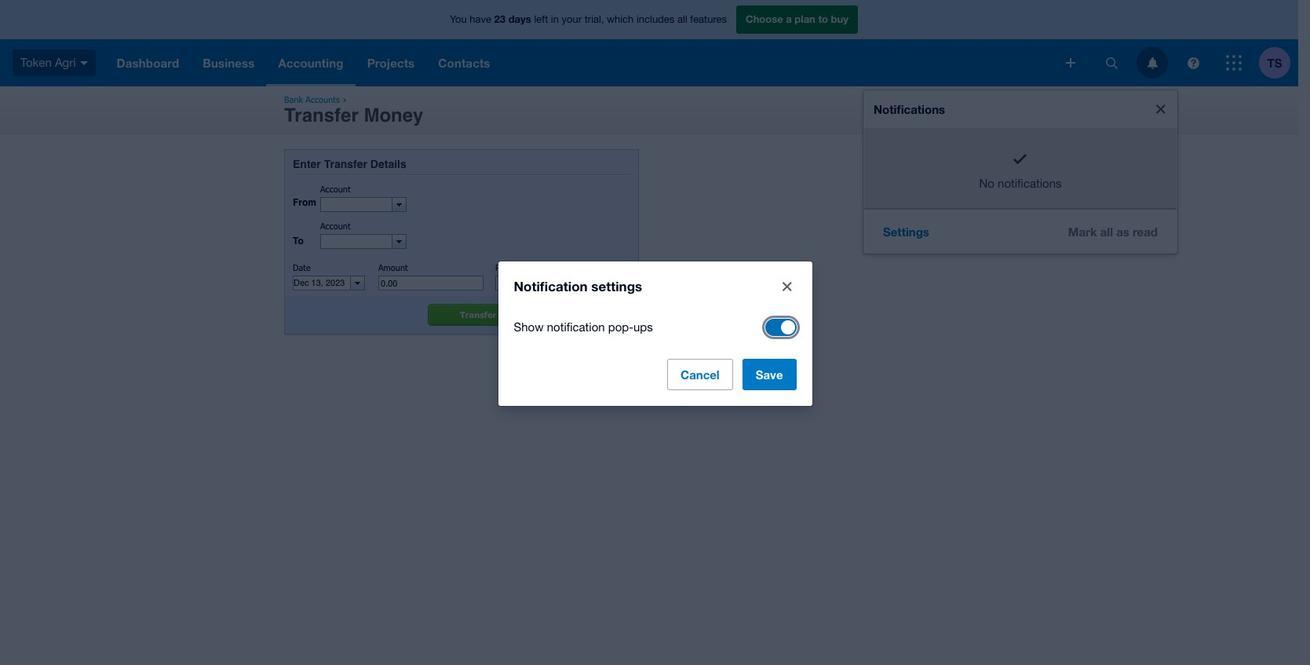 Task type: describe. For each thing, give the bounding box(es) containing it.
show
[[514, 320, 544, 333]]

agri
[[55, 56, 76, 69]]

mark all as read button
[[1056, 216, 1171, 247]]

notification settings dialog
[[498, 261, 813, 406]]

days
[[509, 13, 532, 25]]

no notifications
[[980, 177, 1062, 190]]

save button
[[743, 359, 797, 390]]

accounts
[[306, 94, 340, 104]]

settings
[[592, 278, 643, 294]]

cancel button
[[668, 359, 733, 390]]

token
[[20, 56, 52, 69]]

in
[[551, 14, 559, 25]]

ups
[[634, 320, 653, 333]]

bank
[[284, 94, 303, 104]]

read
[[1133, 224, 1159, 238]]

bank accounts › transfer money
[[284, 94, 424, 126]]

reference
[[496, 262, 534, 273]]

notifications
[[998, 177, 1062, 190]]

settings
[[884, 224, 930, 238]]

account for account text box
[[320, 221, 351, 231]]

account for account text field
[[320, 184, 351, 194]]

plan
[[795, 13, 816, 25]]

Date text field
[[294, 277, 346, 290]]

left
[[534, 14, 548, 25]]

all inside button
[[1101, 224, 1114, 238]]

choose a plan to buy
[[746, 13, 849, 25]]

a
[[787, 13, 792, 25]]

date
[[293, 262, 311, 273]]

trial,
[[585, 14, 604, 25]]

enter transfer details
[[293, 158, 407, 170]]

cancel inside button
[[681, 367, 720, 381]]

›
[[343, 94, 347, 104]]

features
[[691, 14, 727, 25]]

1 vertical spatial transfer
[[324, 158, 368, 170]]

23
[[495, 13, 506, 25]]

pop-
[[609, 320, 634, 333]]

token agri
[[20, 56, 76, 69]]

no
[[980, 177, 995, 190]]

have
[[470, 14, 492, 25]]

as
[[1117, 224, 1130, 238]]

0 vertical spatial cancel
[[578, 310, 607, 320]]



Task type: locate. For each thing, give the bounding box(es) containing it.
notification
[[547, 320, 605, 333]]

0 vertical spatial all
[[678, 14, 688, 25]]

Account text field
[[321, 235, 392, 248]]

svg image inside token agri popup button
[[80, 61, 88, 65]]

all
[[678, 14, 688, 25], [1101, 224, 1114, 238]]

to
[[819, 13, 829, 25]]

transfer inside bank accounts › transfer money
[[284, 104, 359, 126]]

settings button
[[871, 216, 943, 247]]

1 vertical spatial account
[[320, 221, 351, 231]]

amount
[[379, 262, 408, 273]]

your
[[562, 14, 582, 25]]

ts
[[1268, 55, 1283, 70]]

money
[[364, 104, 424, 126]]

0 vertical spatial account
[[320, 184, 351, 194]]

1 vertical spatial all
[[1101, 224, 1114, 238]]

includes
[[637, 14, 675, 25]]

all left as
[[1101, 224, 1114, 238]]

transfer link
[[437, 304, 528, 326]]

choose
[[746, 13, 784, 25]]

0 horizontal spatial all
[[678, 14, 688, 25]]

1 horizontal spatial all
[[1101, 224, 1114, 238]]

all inside the you have 23 days left in your trial, which includes all features
[[678, 14, 688, 25]]

save
[[756, 367, 784, 381]]

Reference text field
[[496, 276, 601, 291]]

1 horizontal spatial cancel
[[681, 367, 720, 381]]

buy
[[831, 13, 849, 25]]

1 account from the top
[[320, 184, 351, 194]]

bank accounts link
[[284, 94, 340, 104]]

notification
[[514, 278, 588, 294]]

2 vertical spatial transfer
[[460, 310, 497, 320]]

svg image
[[1067, 58, 1076, 68]]

1 vertical spatial cancel
[[681, 367, 720, 381]]

mark
[[1069, 224, 1098, 238]]

account up account text field
[[320, 184, 351, 194]]

group
[[864, 90, 1178, 253]]

transfer
[[284, 104, 359, 126], [324, 158, 368, 170], [460, 310, 497, 320]]

notification settings
[[514, 278, 643, 294]]

group containing notifications
[[864, 90, 1178, 253]]

show notification pop-ups
[[514, 320, 653, 333]]

to
[[293, 236, 304, 247]]

cancel link
[[560, 304, 631, 326]]

which
[[607, 14, 634, 25]]

ts button
[[1260, 39, 1299, 86]]

cancel
[[578, 310, 607, 320], [681, 367, 720, 381]]

you have 23 days left in your trial, which includes all features
[[450, 13, 727, 25]]

notification settings banner
[[0, 0, 1311, 665]]

details
[[371, 158, 407, 170]]

cancel left save
[[681, 367, 720, 381]]

0 vertical spatial transfer
[[284, 104, 359, 126]]

account up account text box
[[320, 221, 351, 231]]

svg image
[[1227, 55, 1243, 71], [1106, 57, 1118, 69], [1148, 57, 1158, 69], [1188, 57, 1200, 69], [80, 61, 88, 65]]

Account text field
[[321, 198, 392, 212]]

all left features
[[678, 14, 688, 25]]

account
[[320, 184, 351, 194], [320, 221, 351, 231]]

group inside notification settings banner
[[864, 90, 1178, 253]]

0 horizontal spatial cancel
[[578, 310, 607, 320]]

cancel up show notification pop-ups
[[578, 310, 607, 320]]

token agri button
[[0, 39, 105, 86]]

notifications
[[874, 102, 946, 116]]

from
[[293, 197, 317, 208]]

you
[[450, 14, 467, 25]]

Amount text field
[[379, 276, 484, 291]]

enter
[[293, 158, 321, 170]]

2 account from the top
[[320, 221, 351, 231]]

mark all as read
[[1069, 224, 1159, 238]]



Task type: vqa. For each thing, say whether or not it's contained in the screenshot.
the left Cancel
yes



